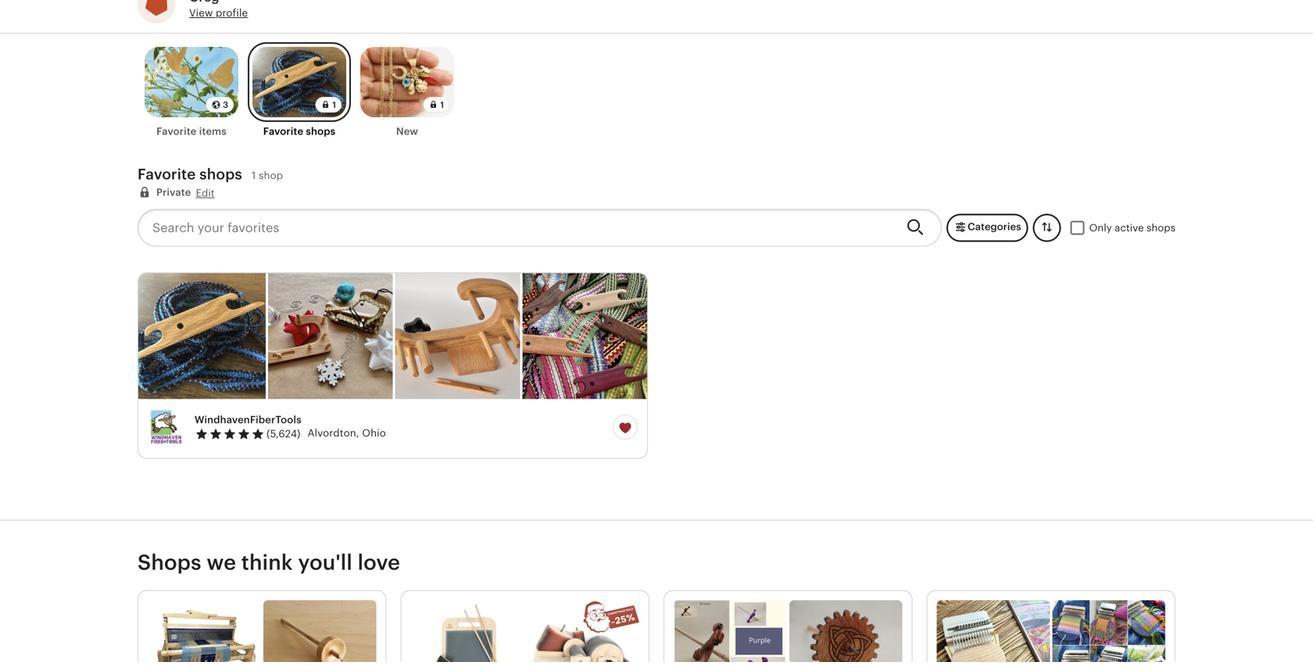 Task type: vqa. For each thing, say whether or not it's contained in the screenshot.
leftmost Favorite shops
yes



Task type: describe. For each thing, give the bounding box(es) containing it.
items
[[199, 126, 227, 137]]

new
[[396, 126, 418, 137]]

alvordton, ohio
[[308, 427, 386, 439]]

view profile link
[[189, 7, 248, 19]]

2 item from this shop image from the left
[[268, 273, 393, 399]]

1 horizontal spatial favorite shops
[[263, 126, 336, 137]]

2 vertical spatial shops
[[1147, 222, 1176, 234]]

ohio
[[362, 427, 386, 439]]

Search your favorites text field
[[138, 209, 894, 246]]

we
[[207, 550, 236, 574]]

categories button
[[947, 214, 1028, 242]]

favorite items
[[156, 126, 227, 137]]

edit button
[[196, 186, 215, 200]]

3
[[223, 100, 228, 110]]

avatar belonging to windhavenfibertools image
[[148, 408, 185, 446]]

view profile
[[189, 7, 248, 19]]

favorite up "private"
[[138, 166, 196, 182]]

0 horizontal spatial 1
[[252, 170, 256, 181]]

favorite for 1
[[263, 126, 303, 137]]

1 horizontal spatial shops
[[306, 126, 336, 137]]

profile
[[216, 7, 248, 19]]

shop
[[259, 170, 283, 181]]

0 horizontal spatial shops
[[199, 166, 242, 182]]

you'll
[[298, 550, 352, 574]]



Task type: locate. For each thing, give the bounding box(es) containing it.
1 shop
[[252, 170, 283, 181]]

shops
[[306, 126, 336, 137], [199, 166, 242, 182], [1147, 222, 1176, 234]]

0 vertical spatial shops
[[306, 126, 336, 137]]

view
[[189, 7, 213, 19]]

edit
[[196, 187, 215, 199]]

love
[[358, 550, 400, 574]]

favorite shops up shop
[[263, 126, 336, 137]]

only active shops
[[1089, 222, 1176, 234]]

item from this shop image
[[138, 273, 266, 399], [268, 273, 393, 399], [395, 273, 520, 399], [522, 273, 647, 399]]

1 vertical spatial shops
[[199, 166, 242, 182]]

think
[[241, 550, 293, 574]]

only
[[1089, 222, 1112, 234]]

(5,624)
[[267, 428, 301, 440]]

favorite
[[156, 126, 197, 137], [263, 126, 303, 137], [138, 166, 196, 182]]

private
[[156, 186, 191, 198]]

favorite for 3
[[156, 126, 197, 137]]

1 item from this shop image from the left
[[138, 273, 266, 399]]

2 horizontal spatial 1
[[440, 100, 444, 110]]

favorite left items
[[156, 126, 197, 137]]

categories
[[968, 221, 1021, 233]]

1 for new
[[440, 100, 444, 110]]

alvordton,
[[308, 427, 359, 439]]

1
[[332, 100, 336, 110], [440, 100, 444, 110], [252, 170, 256, 181]]

2 horizontal spatial shops
[[1147, 222, 1176, 234]]

4 item from this shop image from the left
[[522, 273, 647, 399]]

favorite shops up edit
[[138, 166, 242, 182]]

3 item from this shop image from the left
[[395, 273, 520, 399]]

0 vertical spatial favorite shops
[[263, 126, 336, 137]]

1 for favorite shops
[[332, 100, 336, 110]]

shops
[[138, 550, 201, 574]]

shops we think you'll love
[[138, 550, 400, 574]]

0 horizontal spatial favorite shops
[[138, 166, 242, 182]]

favorite shops
[[263, 126, 336, 137], [138, 166, 242, 182]]

windhavenfibertools
[[195, 414, 301, 426]]

1 vertical spatial favorite shops
[[138, 166, 242, 182]]

1 horizontal spatial 1
[[332, 100, 336, 110]]

favorite up shop
[[263, 126, 303, 137]]

active
[[1115, 222, 1144, 234]]



